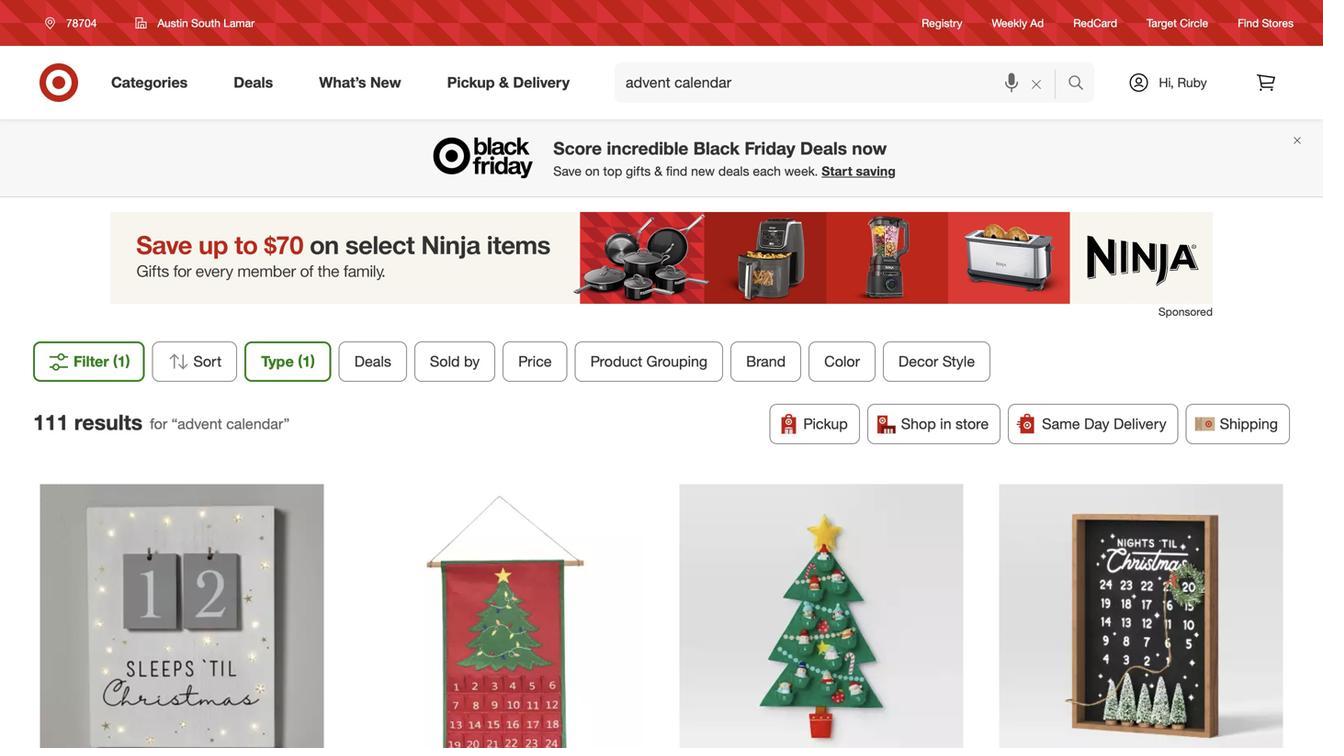 Task type: describe. For each thing, give the bounding box(es) containing it.
score incredible black friday deals now save on top gifts & find new deals each week. start saving
[[553, 138, 896, 179]]

target circle link
[[1147, 15, 1208, 31]]

registry
[[922, 16, 963, 30]]

shipping
[[1220, 415, 1278, 433]]

decor
[[899, 353, 938, 371]]

111
[[33, 410, 68, 435]]

color
[[824, 353, 860, 371]]

friday
[[745, 138, 795, 159]]

find stores link
[[1238, 15, 1294, 31]]

weekly ad link
[[992, 15, 1044, 31]]

by
[[464, 353, 480, 371]]

shipping button
[[1186, 404, 1290, 445]]

ad
[[1030, 16, 1044, 30]]

product grouping button
[[575, 342, 723, 382]]

price
[[518, 353, 552, 371]]

& inside score incredible black friday deals now save on top gifts & find new deals each week. start saving
[[654, 163, 663, 179]]

new
[[691, 163, 715, 179]]

south
[[191, 16, 220, 30]]

registry link
[[922, 15, 963, 31]]

circle
[[1180, 16, 1208, 30]]

ruby
[[1178, 74, 1207, 91]]

now
[[852, 138, 887, 159]]

sponsored
[[1159, 305, 1213, 319]]

decor style button
[[883, 342, 991, 382]]

redcard link
[[1073, 15, 1117, 31]]

advertisement region
[[110, 212, 1213, 304]]

categories
[[111, 74, 188, 91]]

austin
[[157, 16, 188, 30]]

shop in store
[[901, 415, 989, 433]]

categories link
[[96, 62, 211, 103]]

austin south lamar button
[[123, 6, 267, 40]]

sort
[[193, 353, 222, 371]]

stores
[[1262, 16, 1294, 30]]

sold
[[430, 353, 460, 371]]

product grouping
[[590, 353, 708, 371]]

what's
[[319, 74, 366, 91]]

find stores
[[1238, 16, 1294, 30]]

deals
[[719, 163, 749, 179]]

78704
[[66, 16, 97, 30]]

weekly
[[992, 16, 1027, 30]]

brand button
[[731, 342, 801, 382]]

type
[[261, 353, 294, 371]]

hi, ruby
[[1159, 74, 1207, 91]]

shop
[[901, 415, 936, 433]]

day
[[1084, 415, 1110, 433]]

color button
[[809, 342, 876, 382]]

delivery for pickup & delivery
[[513, 74, 570, 91]]

weekly ad
[[992, 16, 1044, 30]]

same day delivery button
[[1008, 404, 1179, 445]]

target
[[1147, 16, 1177, 30]]

brand
[[746, 353, 786, 371]]

week.
[[785, 163, 818, 179]]

filter
[[74, 353, 109, 371]]

delivery for same day delivery
[[1114, 415, 1167, 433]]

in
[[940, 415, 952, 433]]

score
[[553, 138, 602, 159]]

target circle
[[1147, 16, 1208, 30]]

& inside pickup & delivery link
[[499, 74, 509, 91]]

filter (1)
[[74, 353, 130, 371]]



Task type: vqa. For each thing, say whether or not it's contained in the screenshot.
south
yes



Task type: locate. For each thing, give the bounding box(es) containing it.
sold by button
[[414, 342, 495, 382]]

results
[[74, 410, 143, 435]]

deals up start
[[800, 138, 847, 159]]

filter (1) button
[[33, 342, 145, 382]]

(1) right type
[[298, 353, 315, 371]]

deals inside button
[[354, 353, 391, 371]]

&
[[499, 74, 509, 91], [654, 163, 663, 179]]

delivery right day
[[1114, 415, 1167, 433]]

search button
[[1060, 62, 1104, 107]]

pickup button
[[769, 404, 860, 445]]

what's new link
[[303, 62, 424, 103]]

(1)
[[113, 353, 130, 371], [298, 353, 315, 371]]

austin south lamar
[[157, 16, 255, 30]]

pickup & delivery link
[[432, 62, 593, 103]]

delivery
[[513, 74, 570, 91], [1114, 415, 1167, 433]]

1 horizontal spatial pickup
[[803, 415, 848, 433]]

sort button
[[152, 342, 237, 382]]

black
[[693, 138, 740, 159]]

0 horizontal spatial delivery
[[513, 74, 570, 91]]

save
[[553, 163, 582, 179]]

same
[[1042, 415, 1080, 433]]

decor style
[[899, 353, 975, 371]]

deals for deals button at left
[[354, 353, 391, 371]]

1 horizontal spatial &
[[654, 163, 663, 179]]

deals link
[[218, 62, 296, 103]]

pickup down 'color' button
[[803, 415, 848, 433]]

new
[[370, 74, 401, 91]]

style
[[943, 353, 975, 371]]

deals inside "link"
[[234, 74, 273, 91]]

grouping
[[646, 353, 708, 371]]

deals down lamar
[[234, 74, 273, 91]]

31.25" featherly friends fabric tree with birds hanging christmas countdown calendar green - wondershop™ image
[[680, 485, 963, 749], [680, 485, 963, 749]]

18.78" battery operated lit 'sleeps 'til christmas' wood countdown sign cream - wondershop™ image
[[40, 485, 324, 749], [40, 485, 324, 749]]

"advent
[[171, 416, 222, 433]]

each
[[753, 163, 781, 179]]

find
[[1238, 16, 1259, 30]]

pickup for pickup & delivery
[[447, 74, 495, 91]]

lamar
[[224, 16, 255, 30]]

deals for deals "link"
[[234, 74, 273, 91]]

pickup right new
[[447, 74, 495, 91]]

1 vertical spatial &
[[654, 163, 663, 179]]

find
[[666, 163, 688, 179]]

shop in store button
[[867, 404, 1001, 445]]

1 vertical spatial pickup
[[803, 415, 848, 433]]

14" wood 'nights 'til christmas' advent calendar with wreath counter black/white - wondershop™ image
[[999, 485, 1283, 749], [999, 485, 1283, 749]]

1 vertical spatial deals
[[800, 138, 847, 159]]

1 (1) from the left
[[113, 353, 130, 371]]

0 vertical spatial delivery
[[513, 74, 570, 91]]

what's new
[[319, 74, 401, 91]]

2 vertical spatial deals
[[354, 353, 391, 371]]

(1) right filter in the left of the page
[[113, 353, 130, 371]]

for
[[150, 416, 167, 433]]

pickup & delivery
[[447, 74, 570, 91]]

c&f home christmas tree felt advent countdown calendar image
[[360, 485, 644, 749], [360, 485, 644, 749]]

0 horizontal spatial &
[[499, 74, 509, 91]]

0 vertical spatial &
[[499, 74, 509, 91]]

(1) for filter (1)
[[113, 353, 130, 371]]

0 horizontal spatial deals
[[234, 74, 273, 91]]

hi,
[[1159, 74, 1174, 91]]

redcard
[[1073, 16, 1117, 30]]

78704 button
[[33, 6, 116, 40]]

pickup inside button
[[803, 415, 848, 433]]

1 horizontal spatial deals
[[354, 353, 391, 371]]

1 horizontal spatial delivery
[[1114, 415, 1167, 433]]

same day delivery
[[1042, 415, 1167, 433]]

pickup for pickup
[[803, 415, 848, 433]]

price button
[[503, 342, 567, 382]]

1 vertical spatial delivery
[[1114, 415, 1167, 433]]

1 horizontal spatial (1)
[[298, 353, 315, 371]]

0 vertical spatial pickup
[[447, 74, 495, 91]]

0 vertical spatial deals
[[234, 74, 273, 91]]

on
[[585, 163, 600, 179]]

gifts
[[626, 163, 651, 179]]

delivery up score
[[513, 74, 570, 91]]

delivery inside button
[[1114, 415, 1167, 433]]

start
[[822, 163, 852, 179]]

111 results for "advent calendar"
[[33, 410, 290, 435]]

search
[[1060, 75, 1104, 93]]

deals inside score incredible black friday deals now save on top gifts & find new deals each week. start saving
[[800, 138, 847, 159]]

store
[[956, 415, 989, 433]]

(1) for type (1)
[[298, 353, 315, 371]]

calendar"
[[226, 416, 290, 433]]

type (1)
[[261, 353, 315, 371]]

sold by
[[430, 353, 480, 371]]

deals left sold
[[354, 353, 391, 371]]

2 (1) from the left
[[298, 353, 315, 371]]

saving
[[856, 163, 896, 179]]

deals
[[234, 74, 273, 91], [800, 138, 847, 159], [354, 353, 391, 371]]

What can we help you find? suggestions appear below search field
[[615, 62, 1072, 103]]

pickup
[[447, 74, 495, 91], [803, 415, 848, 433]]

0 horizontal spatial (1)
[[113, 353, 130, 371]]

incredible
[[607, 138, 689, 159]]

2 horizontal spatial deals
[[800, 138, 847, 159]]

deals button
[[339, 342, 407, 382]]

top
[[603, 163, 622, 179]]

(1) inside button
[[113, 353, 130, 371]]

product
[[590, 353, 642, 371]]

0 horizontal spatial pickup
[[447, 74, 495, 91]]



